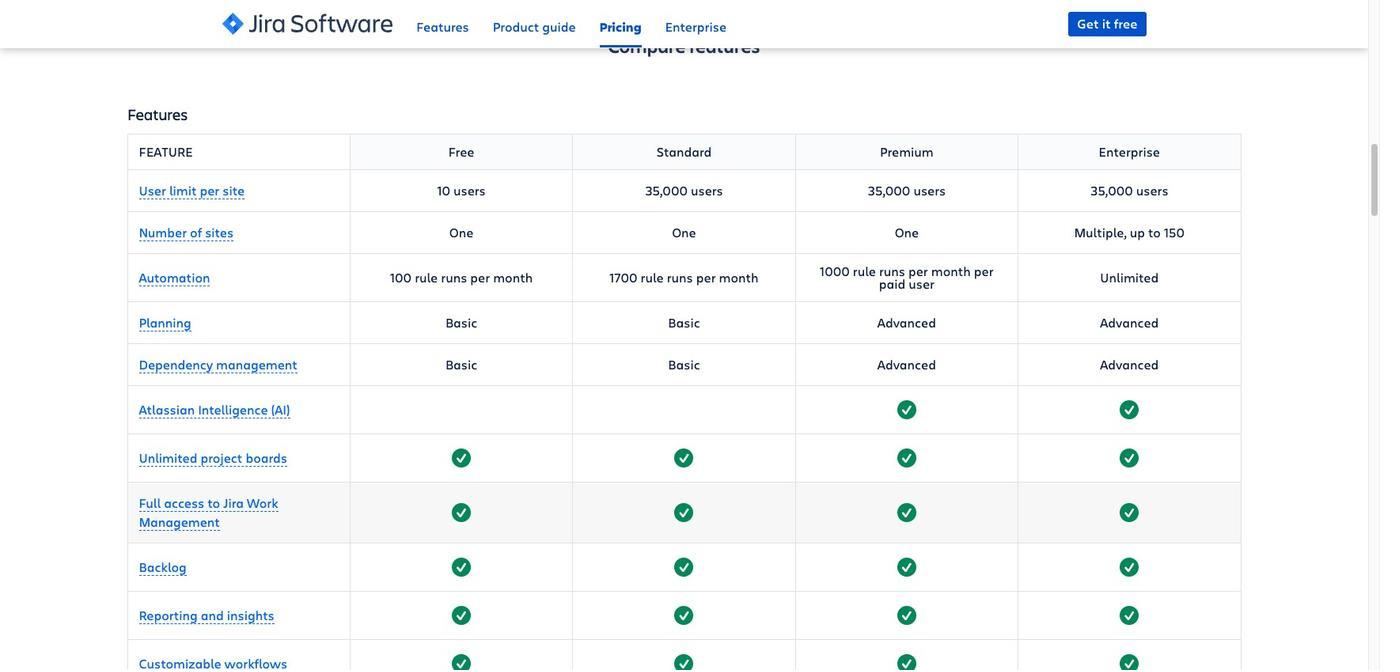 Task type: vqa. For each thing, say whether or not it's contained in the screenshot.


Task type: locate. For each thing, give the bounding box(es) containing it.
one up '1000 rule runs per month per paid user'
[[895, 224, 919, 241]]

product guide link
[[493, 0, 576, 48]]

1700
[[610, 269, 638, 286]]

features up feature
[[127, 104, 188, 125]]

rule right 100
[[415, 269, 438, 286]]

automation
[[139, 269, 210, 286]]

1 horizontal spatial runs
[[667, 269, 693, 286]]

1 vertical spatial to
[[208, 495, 220, 512]]

1 vertical spatial enterprise
[[1100, 144, 1161, 160]]

month inside '1000 rule runs per month per paid user'
[[932, 263, 971, 280]]

0 vertical spatial unlimited
[[1101, 269, 1159, 286]]

enterprise
[[666, 19, 727, 35], [1100, 144, 1161, 160]]

0 horizontal spatial rule
[[415, 269, 438, 286]]

3 35,000 users from the left
[[1091, 182, 1169, 199]]

one down 10 users
[[450, 224, 474, 241]]

runs right 100
[[441, 269, 467, 286]]

basic
[[446, 315, 478, 331], [669, 315, 700, 331], [446, 357, 478, 373], [669, 357, 700, 373]]

35,000 users down premium
[[868, 182, 946, 199]]

rule right the 1000
[[853, 263, 876, 280]]

to left jira
[[208, 495, 220, 512]]

35,000
[[645, 182, 688, 199], [868, 182, 911, 199], [1091, 182, 1134, 199]]

multiple,
[[1075, 224, 1127, 241]]

number of sites
[[139, 224, 234, 241]]

features
[[417, 19, 469, 35], [127, 104, 188, 125]]

insights
[[227, 608, 275, 624]]

35,000 down standard
[[645, 182, 688, 199]]

2 35,000 from the left
[[868, 182, 911, 199]]

1 horizontal spatial to
[[1149, 224, 1162, 241]]

1 horizontal spatial features
[[417, 19, 469, 35]]

free
[[1115, 15, 1138, 32]]

3 35,000 from the left
[[1091, 182, 1134, 199]]

to for access
[[208, 495, 220, 512]]

0 horizontal spatial one
[[450, 224, 474, 241]]

users up up
[[1137, 182, 1169, 199]]

1 users from the left
[[454, 182, 486, 199]]

and
[[201, 608, 224, 624]]

0 horizontal spatial month
[[493, 269, 533, 286]]

2 horizontal spatial rule
[[853, 263, 876, 280]]

free
[[449, 144, 475, 160]]

sites
[[205, 224, 234, 241]]

get it free link
[[1069, 12, 1147, 36]]

35,000 up multiple,
[[1091, 182, 1134, 199]]

jira
[[223, 495, 244, 512]]

2 horizontal spatial 35,000
[[1091, 182, 1134, 199]]

unlimited down multiple, up to 150
[[1101, 269, 1159, 286]]

paid
[[880, 276, 906, 292]]

rule right 1700
[[641, 269, 664, 286]]

1 horizontal spatial rule
[[641, 269, 664, 286]]

runs left user
[[880, 263, 906, 280]]

advanced
[[878, 315, 937, 331], [1101, 315, 1160, 331], [878, 357, 937, 373], [1101, 357, 1160, 373]]

site
[[223, 182, 245, 199]]

2 horizontal spatial 35,000 users
[[1091, 182, 1169, 199]]

2 users from the left
[[691, 182, 724, 199]]

1700 rule runs per month
[[610, 269, 759, 286]]

per for 1700 rule runs per month
[[697, 269, 716, 286]]

2 horizontal spatial month
[[932, 263, 971, 280]]

runs
[[880, 263, 906, 280], [441, 269, 467, 286], [667, 269, 693, 286]]

1 horizontal spatial enterprise
[[1100, 144, 1161, 160]]

one up 1700 rule runs per month
[[672, 224, 697, 241]]

to right up
[[1149, 224, 1162, 241]]

product
[[493, 19, 539, 35]]

product guide
[[493, 19, 576, 35]]

0 horizontal spatial 35,000 users
[[645, 182, 724, 199]]

(ai)
[[271, 402, 290, 418]]

0 horizontal spatial enterprise
[[666, 19, 727, 35]]

to inside full access to jira work management
[[208, 495, 220, 512]]

limit
[[169, 182, 197, 199]]

backlog
[[139, 559, 187, 576]]

unlimited for unlimited
[[1101, 269, 1159, 286]]

number
[[139, 224, 187, 241]]

0 horizontal spatial runs
[[441, 269, 467, 286]]

standard
[[657, 144, 712, 160]]

1 vertical spatial unlimited
[[139, 450, 197, 467]]

1 horizontal spatial 35,000 users
[[868, 182, 946, 199]]

up
[[1131, 224, 1146, 241]]

3 one from the left
[[895, 224, 919, 241]]

user
[[139, 182, 166, 199]]

1 horizontal spatial 35,000
[[868, 182, 911, 199]]

0 horizontal spatial 35,000
[[645, 182, 688, 199]]

users right 10
[[454, 182, 486, 199]]

2 horizontal spatial runs
[[880, 263, 906, 280]]

2 one from the left
[[672, 224, 697, 241]]

✓
[[902, 402, 913, 419], [1125, 402, 1136, 419], [456, 450, 467, 467], [679, 450, 690, 467], [902, 450, 913, 467], [1125, 450, 1136, 467], [456, 505, 467, 522], [679, 505, 690, 522], [902, 505, 913, 522], [1125, 505, 1136, 522], [456, 559, 467, 577], [679, 559, 690, 577], [902, 559, 913, 577], [1125, 559, 1136, 577], [456, 608, 467, 625], [679, 608, 690, 625], [902, 608, 913, 625], [1125, 608, 1136, 625]]

runs inside '1000 rule runs per month per paid user'
[[880, 263, 906, 280]]

0 horizontal spatial unlimited
[[139, 450, 197, 467]]

users
[[454, 182, 486, 199], [691, 182, 724, 199], [914, 182, 946, 199], [1137, 182, 1169, 199]]

month for 1000 rule runs per month per paid user
[[932, 263, 971, 280]]

project
[[201, 450, 243, 467]]

dependency
[[139, 357, 213, 373]]

per for 100 rule runs per month
[[471, 269, 490, 286]]

1 horizontal spatial month
[[719, 269, 759, 286]]

unlimited up access
[[139, 450, 197, 467]]

35,000 users down standard
[[645, 182, 724, 199]]

features
[[689, 34, 761, 59]]

one
[[450, 224, 474, 241], [672, 224, 697, 241], [895, 224, 919, 241]]

compare features
[[609, 34, 761, 59]]

1 horizontal spatial unlimited
[[1101, 269, 1159, 286]]

100 rule runs per month
[[390, 269, 533, 286]]

management
[[139, 514, 220, 531]]

unlimited
[[1101, 269, 1159, 286], [139, 450, 197, 467]]

full access to jira work management
[[139, 495, 279, 531]]

month for 1700 rule runs per month
[[719, 269, 759, 286]]

users down premium
[[914, 182, 946, 199]]

runs for 1700
[[667, 269, 693, 286]]

per
[[200, 182, 220, 199], [909, 263, 929, 280], [975, 263, 994, 280], [471, 269, 490, 286], [697, 269, 716, 286]]

users down standard
[[691, 182, 724, 199]]

rule
[[853, 263, 876, 280], [415, 269, 438, 286], [641, 269, 664, 286]]

35,000 down premium
[[868, 182, 911, 199]]

1 horizontal spatial one
[[672, 224, 697, 241]]

1 vertical spatial features
[[127, 104, 188, 125]]

2 horizontal spatial one
[[895, 224, 919, 241]]

runs right 1700
[[667, 269, 693, 286]]

to
[[1149, 224, 1162, 241], [208, 495, 220, 512]]

35,000 users
[[645, 182, 724, 199], [868, 182, 946, 199], [1091, 182, 1169, 199]]

35,000 users up multiple, up to 150
[[1091, 182, 1169, 199]]

0 horizontal spatial to
[[208, 495, 220, 512]]

rule inside '1000 rule runs per month per paid user'
[[853, 263, 876, 280]]

features left product
[[417, 19, 469, 35]]

month
[[932, 263, 971, 280], [493, 269, 533, 286], [719, 269, 759, 286]]

premium
[[880, 144, 934, 160]]

0 vertical spatial to
[[1149, 224, 1162, 241]]

get it free
[[1078, 15, 1138, 32]]

user
[[909, 276, 935, 292]]



Task type: describe. For each thing, give the bounding box(es) containing it.
features link
[[417, 0, 469, 48]]

runs for 100
[[441, 269, 467, 286]]

full
[[139, 495, 161, 512]]

atlassian
[[139, 402, 195, 418]]

management
[[216, 357, 298, 373]]

intelligence
[[198, 402, 268, 418]]

feature
[[139, 144, 193, 160]]

of
[[190, 224, 202, 241]]

guide
[[543, 19, 576, 35]]

1 35,000 from the left
[[645, 182, 688, 199]]

1000 rule runs per month per paid user
[[820, 263, 994, 292]]

rule for 1000
[[853, 263, 876, 280]]

multiple, up to 150
[[1075, 224, 1185, 241]]

pricing
[[600, 19, 642, 36]]

0 vertical spatial features
[[417, 19, 469, 35]]

runs for 1000
[[880, 263, 906, 280]]

reporting and insights
[[139, 608, 275, 624]]

4 users from the left
[[1137, 182, 1169, 199]]

reporting
[[139, 608, 198, 624]]

planning
[[139, 315, 191, 331]]

get
[[1078, 15, 1100, 32]]

1 one from the left
[[450, 224, 474, 241]]

access
[[164, 495, 205, 512]]

rule for 100
[[415, 269, 438, 286]]

10 users
[[437, 182, 486, 199]]

1 35,000 users from the left
[[645, 182, 724, 199]]

unlimited project boards
[[139, 450, 287, 467]]

3 users from the left
[[914, 182, 946, 199]]

enterprise link
[[666, 0, 727, 48]]

user limit per site
[[139, 182, 245, 199]]

0 horizontal spatial features
[[127, 104, 188, 125]]

2 35,000 users from the left
[[868, 182, 946, 199]]

to for up
[[1149, 224, 1162, 241]]

10
[[437, 182, 451, 199]]

1000
[[820, 263, 850, 280]]

boards
[[246, 450, 287, 467]]

compare
[[609, 34, 686, 59]]

rule for 1700
[[641, 269, 664, 286]]

it
[[1103, 15, 1112, 32]]

100
[[390, 269, 412, 286]]

work
[[247, 495, 279, 512]]

pricing link
[[600, 0, 642, 48]]

0 vertical spatial enterprise
[[666, 19, 727, 35]]

dependency management
[[139, 357, 298, 373]]

month for 100 rule runs per month
[[493, 269, 533, 286]]

per for 1000 rule runs per month per paid user
[[909, 263, 929, 280]]

atlassian intelligence (ai)
[[139, 402, 290, 418]]

150
[[1165, 224, 1185, 241]]

unlimited for unlimited project boards
[[139, 450, 197, 467]]



